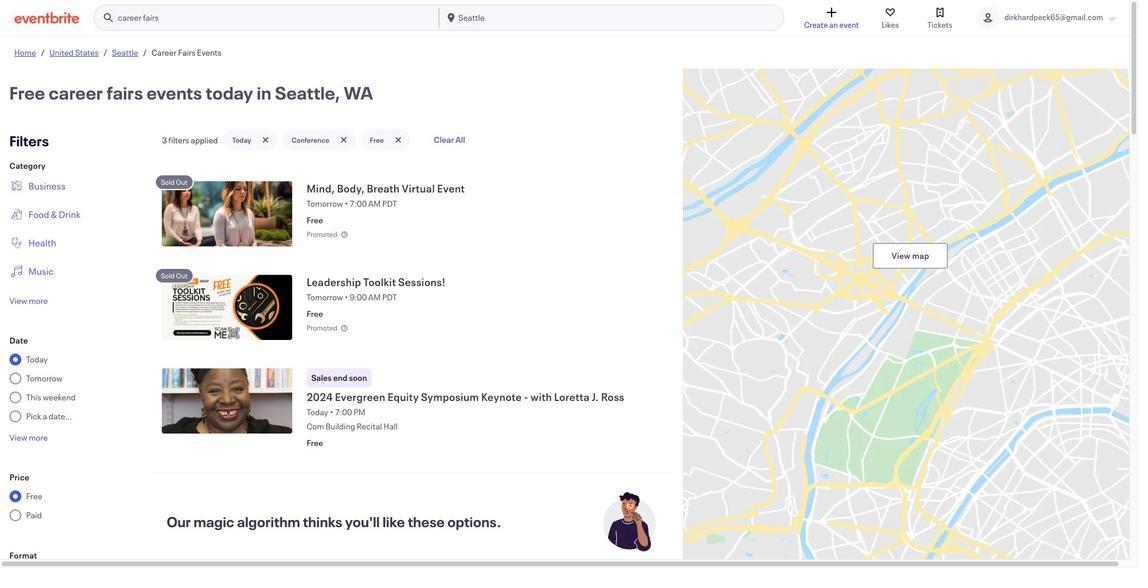 Task type: vqa. For each thing, say whether or not it's contained in the screenshot.
2
no



Task type: describe. For each thing, give the bounding box(es) containing it.
2024 evergreen equity symposium keynote - with loretta j. ross primary image image
[[162, 369, 292, 434]]

eventbrite image
[[14, 12, 79, 24]]

leadership toolkit sessions! primary image image
[[162, 275, 292, 340]]

1 view more element from the top
[[9, 295, 48, 307]]

main navigation element
[[94, 5, 784, 31]]

2 view more element from the top
[[9, 432, 48, 443]]



Task type: locate. For each thing, give the bounding box(es) containing it.
1 vertical spatial view more element
[[9, 432, 48, 443]]

mind, body, breath virtual event primary image image
[[162, 181, 292, 247]]

view more element
[[9, 295, 48, 307], [9, 432, 48, 443]]

0 vertical spatial view more element
[[9, 295, 48, 307]]



